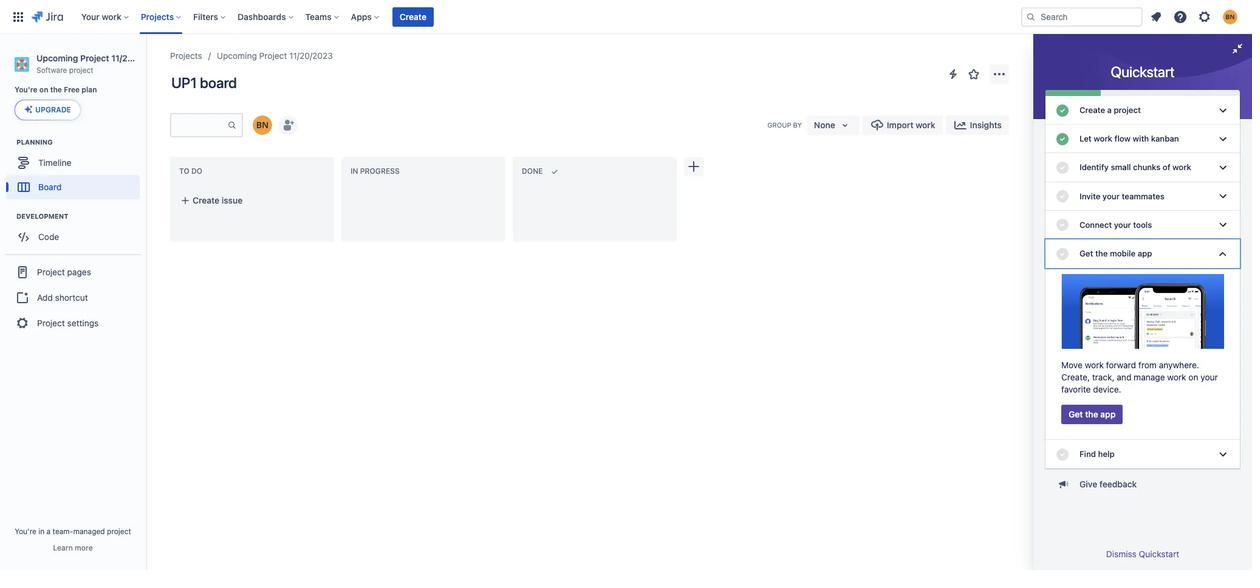 Task type: locate. For each thing, give the bounding box(es) containing it.
create inside button
[[193, 195, 220, 205]]

0 vertical spatial create
[[400, 11, 427, 22]]

project down dashboards popup button
[[259, 50, 287, 61]]

2 vertical spatial your
[[1201, 372, 1219, 382]]

checked image left let
[[1056, 132, 1070, 146]]

identify small chunks of work button
[[1046, 153, 1241, 182]]

3 chevron image from the top
[[1216, 160, 1231, 175]]

1 vertical spatial your
[[1115, 220, 1132, 230]]

up1 board
[[171, 74, 237, 91]]

1 vertical spatial you're
[[15, 527, 36, 536]]

on
[[39, 85, 48, 94], [1189, 372, 1199, 382]]

0 horizontal spatial create
[[193, 195, 220, 205]]

chevron image inside create a project dropdown button
[[1216, 103, 1231, 118]]

checked image
[[1056, 103, 1070, 118], [1056, 132, 1070, 146], [1056, 160, 1070, 175], [1056, 189, 1070, 204]]

create inside button
[[400, 11, 427, 22]]

quickstart right "dismiss"
[[1139, 549, 1180, 559]]

1 vertical spatial quickstart
[[1139, 549, 1180, 559]]

1 horizontal spatial app
[[1138, 249, 1153, 258]]

your right manage at the bottom of the page
[[1201, 372, 1219, 382]]

11/20/2023 inside the upcoming project 11/20/2023 software project
[[111, 53, 157, 63]]

chevron image for create a project
[[1216, 103, 1231, 118]]

the
[[50, 85, 62, 94], [1096, 249, 1108, 258], [1086, 409, 1099, 420]]

upcoming project 11/20/2023 software project
[[36, 53, 157, 75]]

search image
[[1027, 12, 1036, 22]]

code link
[[6, 225, 140, 249]]

5 chevron image from the top
[[1216, 247, 1231, 261]]

the inside 'dropdown button'
[[1096, 249, 1108, 258]]

1 vertical spatial project
[[1114, 105, 1141, 115]]

manage
[[1134, 372, 1166, 382]]

0 vertical spatial get
[[1080, 249, 1094, 258]]

work for your work
[[102, 11, 121, 22]]

1 vertical spatial app
[[1101, 409, 1116, 420]]

projects for projects popup button at the top of page
[[141, 11, 174, 22]]

1 horizontal spatial upcoming
[[217, 50, 257, 61]]

create left issue
[[193, 195, 220, 205]]

work down anywhere.
[[1168, 372, 1187, 382]]

work for import work
[[916, 120, 936, 130]]

favorite
[[1062, 384, 1091, 395]]

shortcut
[[55, 292, 88, 303]]

create up let
[[1080, 105, 1106, 115]]

create column image
[[687, 159, 701, 174]]

2 checked image from the top
[[1056, 247, 1070, 261]]

0 horizontal spatial project
[[69, 66, 93, 75]]

0 vertical spatial checked image
[[1056, 218, 1070, 232]]

more image
[[993, 67, 1007, 81]]

checked image inside let work flow with kanban dropdown button
[[1056, 132, 1070, 146]]

create inside dropdown button
[[1080, 105, 1106, 115]]

on up upgrade button
[[39, 85, 48, 94]]

project up plan
[[69, 66, 93, 75]]

2 chevron image from the top
[[1216, 132, 1231, 146]]

get inside "button"
[[1069, 409, 1083, 420]]

2 vertical spatial project
[[107, 527, 131, 536]]

in
[[351, 167, 358, 176]]

app inside 'dropdown button'
[[1138, 249, 1153, 258]]

ben nelson image
[[253, 115, 272, 135]]

chevron image for connect your tools
[[1216, 218, 1231, 232]]

2 horizontal spatial project
[[1114, 105, 1141, 115]]

flow
[[1115, 134, 1131, 144]]

project down add
[[37, 318, 65, 328]]

group by
[[768, 121, 802, 129]]

2 vertical spatial create
[[193, 195, 220, 205]]

0 horizontal spatial 11/20/2023
[[111, 53, 157, 63]]

move work forward from anywhere. create, track, and manage work on your favorite device.
[[1062, 360, 1219, 395]]

plan
[[82, 85, 97, 94]]

projects for projects link
[[170, 50, 202, 61]]

project up 'let work flow with kanban'
[[1114, 105, 1141, 115]]

tools
[[1134, 220, 1153, 230]]

on down anywhere.
[[1189, 372, 1199, 382]]

teammates
[[1122, 191, 1165, 201]]

quickstart up create a project dropdown button
[[1111, 63, 1175, 80]]

0 vertical spatial project
[[69, 66, 93, 75]]

dashboards
[[238, 11, 286, 22]]

create button
[[393, 7, 434, 26]]

issue
[[222, 195, 243, 205]]

checked image left connect
[[1056, 218, 1070, 232]]

you're on the free plan
[[15, 85, 97, 94]]

invite your teammates
[[1080, 191, 1165, 201]]

your inside dropdown button
[[1115, 220, 1132, 230]]

work right let
[[1094, 134, 1113, 144]]

banner containing your work
[[0, 0, 1253, 34]]

invite your teammates button
[[1046, 182, 1241, 211]]

1 you're from the top
[[15, 85, 37, 94]]

checked image left "get the mobile app"
[[1056, 247, 1070, 261]]

minimize image
[[1231, 41, 1245, 56]]

a inside dropdown button
[[1108, 105, 1112, 115]]

0 vertical spatial the
[[50, 85, 62, 94]]

a right in
[[47, 527, 51, 536]]

1 horizontal spatial a
[[1108, 105, 1112, 115]]

give
[[1080, 479, 1098, 490]]

get down favorite
[[1069, 409, 1083, 420]]

you're in a team-managed project
[[15, 527, 131, 536]]

0 vertical spatial projects
[[141, 11, 174, 22]]

a up 'let work flow with kanban'
[[1108, 105, 1112, 115]]

0 vertical spatial your
[[1103, 191, 1120, 201]]

checked image left create a project
[[1056, 103, 1070, 118]]

projects button
[[137, 7, 186, 26]]

group
[[5, 254, 141, 341]]

import work
[[887, 120, 936, 130]]

project
[[259, 50, 287, 61], [80, 53, 109, 63], [37, 267, 65, 277], [37, 318, 65, 328]]

1 vertical spatial create
[[1080, 105, 1106, 115]]

1 checked image from the top
[[1056, 218, 1070, 232]]

11/20/2023 down the "teams"
[[289, 50, 333, 61]]

checked image inside identify small chunks of work dropdown button
[[1056, 160, 1070, 175]]

apps
[[351, 11, 372, 22]]

11/20/2023 down projects popup button at the top of page
[[111, 53, 157, 63]]

your inside dropdown button
[[1103, 191, 1120, 201]]

notifications image
[[1149, 9, 1164, 24]]

banner
[[0, 0, 1253, 34]]

projects
[[141, 11, 174, 22], [170, 50, 202, 61]]

connect your tools
[[1080, 220, 1153, 230]]

get the app
[[1069, 409, 1116, 420]]

2 vertical spatial the
[[1086, 409, 1099, 420]]

checked image inside connect your tools dropdown button
[[1056, 218, 1070, 232]]

0 vertical spatial you're
[[15, 85, 37, 94]]

upcoming up board
[[217, 50, 257, 61]]

jira image
[[32, 9, 63, 24], [32, 9, 63, 24]]

track,
[[1093, 372, 1115, 382]]

anywhere.
[[1160, 360, 1200, 370]]

projects up sidebar navigation icon
[[141, 11, 174, 22]]

settings image
[[1198, 9, 1213, 24]]

4 chevron image from the top
[[1216, 218, 1231, 232]]

1 horizontal spatial project
[[107, 527, 131, 536]]

let
[[1080, 134, 1092, 144]]

chevron image for get the mobile app
[[1216, 247, 1231, 261]]

upcoming inside the upcoming project 11/20/2023 software project
[[36, 53, 78, 63]]

done
[[522, 167, 543, 176]]

checked image inside create a project dropdown button
[[1056, 103, 1070, 118]]

appswitcher icon image
[[11, 9, 26, 24]]

1 chevron image from the top
[[1216, 103, 1231, 118]]

find
[[1080, 449, 1097, 459]]

1 checked image from the top
[[1056, 103, 1070, 118]]

learn more
[[53, 543, 93, 553]]

connect your tools button
[[1046, 211, 1241, 240]]

get down connect
[[1080, 249, 1094, 258]]

project up plan
[[80, 53, 109, 63]]

3 checked image from the top
[[1056, 160, 1070, 175]]

automations menu button icon image
[[946, 67, 961, 81]]

work right the import
[[916, 120, 936, 130]]

you're left in
[[15, 527, 36, 536]]

chevron image inside let work flow with kanban dropdown button
[[1216, 132, 1231, 146]]

the inside "button"
[[1086, 409, 1099, 420]]

project pages link
[[5, 259, 141, 286]]

work inside dropdown button
[[1094, 134, 1113, 144]]

1 vertical spatial the
[[1096, 249, 1108, 258]]

create right apps popup button
[[400, 11, 427, 22]]

get for get the mobile app
[[1080, 249, 1094, 258]]

you're
[[15, 85, 37, 94], [15, 527, 36, 536]]

get the app button
[[1062, 405, 1123, 424]]

1 horizontal spatial create
[[400, 11, 427, 22]]

checked image inside "find help" dropdown button
[[1056, 447, 1070, 462]]

1 vertical spatial on
[[1189, 372, 1199, 382]]

0 vertical spatial app
[[1138, 249, 1153, 258]]

create a project button
[[1046, 96, 1241, 125]]

app
[[1138, 249, 1153, 258], [1101, 409, 1116, 420]]

find help
[[1080, 449, 1115, 459]]

development group
[[6, 212, 145, 253]]

the left free
[[50, 85, 62, 94]]

4 checked image from the top
[[1056, 189, 1070, 204]]

0 horizontal spatial on
[[39, 85, 48, 94]]

checked image left identify
[[1056, 160, 1070, 175]]

and
[[1117, 372, 1132, 382]]

upcoming up software
[[36, 53, 78, 63]]

checked image for invite
[[1056, 189, 1070, 204]]

upcoming for upcoming project 11/20/2023 software project
[[36, 53, 78, 63]]

upgrade
[[35, 105, 71, 114]]

1 vertical spatial projects
[[170, 50, 202, 61]]

work right your
[[102, 11, 121, 22]]

chevron image
[[1216, 103, 1231, 118], [1216, 132, 1231, 146], [1216, 160, 1231, 175], [1216, 218, 1231, 232], [1216, 247, 1231, 261], [1216, 447, 1231, 462]]

your left the tools
[[1115, 220, 1132, 230]]

2 you're from the top
[[15, 527, 36, 536]]

project up add
[[37, 267, 65, 277]]

checked image inside get the mobile app 'dropdown button'
[[1056, 247, 1070, 261]]

1 vertical spatial checked image
[[1056, 247, 1070, 261]]

project inside the upcoming project 11/20/2023 software project
[[69, 66, 93, 75]]

project right managed
[[107, 527, 131, 536]]

0 vertical spatial a
[[1108, 105, 1112, 115]]

get
[[1080, 249, 1094, 258], [1069, 409, 1083, 420]]

your for invite
[[1103, 191, 1120, 201]]

checked image for create
[[1056, 103, 1070, 118]]

your work button
[[78, 7, 134, 26]]

progress bar
[[1046, 90, 1241, 96]]

1 horizontal spatial on
[[1189, 372, 1199, 382]]

your right the invite
[[1103, 191, 1120, 201]]

work up 'track,' at right
[[1085, 360, 1104, 370]]

chevron image for identify small chunks of work
[[1216, 160, 1231, 175]]

2 checked image from the top
[[1056, 132, 1070, 146]]

0 horizontal spatial app
[[1101, 409, 1116, 420]]

on inside move work forward from anywhere. create, track, and manage work on your favorite device.
[[1189, 372, 1199, 382]]

11/20/2023 for upcoming project 11/20/2023 software project
[[111, 53, 157, 63]]

give feedback button
[[1050, 475, 1241, 494]]

projects up up1
[[170, 50, 202, 61]]

0 horizontal spatial upcoming
[[36, 53, 78, 63]]

more
[[75, 543, 93, 553]]

checked image for find
[[1056, 447, 1070, 462]]

chevron image inside identify small chunks of work dropdown button
[[1216, 160, 1231, 175]]

projects inside popup button
[[141, 11, 174, 22]]

the down the device.
[[1086, 409, 1099, 420]]

3 checked image from the top
[[1056, 447, 1070, 462]]

1 horizontal spatial 11/20/2023
[[289, 50, 333, 61]]

2 vertical spatial checked image
[[1056, 447, 1070, 462]]

you're up upgrade button
[[15, 85, 37, 94]]

work
[[102, 11, 121, 22], [916, 120, 936, 130], [1094, 134, 1113, 144], [1173, 163, 1192, 172], [1085, 360, 1104, 370], [1168, 372, 1187, 382]]

app down the device.
[[1101, 409, 1116, 420]]

0 horizontal spatial a
[[47, 527, 51, 536]]

the left the mobile on the top of the page
[[1096, 249, 1108, 258]]

get inside 'dropdown button'
[[1080, 249, 1094, 258]]

create a project
[[1080, 105, 1141, 115]]

checked image left find
[[1056, 447, 1070, 462]]

1 vertical spatial get
[[1069, 409, 1083, 420]]

learn
[[53, 543, 73, 553]]

checked image
[[1056, 218, 1070, 232], [1056, 247, 1070, 261], [1056, 447, 1070, 462]]

work inside primary element
[[102, 11, 121, 22]]

2 horizontal spatial create
[[1080, 105, 1106, 115]]

checked image left the invite
[[1056, 189, 1070, 204]]

filters button
[[190, 7, 230, 26]]

1 vertical spatial a
[[47, 527, 51, 536]]

upcoming
[[217, 50, 257, 61], [36, 53, 78, 63]]

6 chevron image from the top
[[1216, 447, 1231, 462]]

app right the mobile on the top of the page
[[1138, 249, 1153, 258]]

create
[[400, 11, 427, 22], [1080, 105, 1106, 115], [193, 195, 220, 205]]



Task type: vqa. For each thing, say whether or not it's contained in the screenshot.
teammates
yes



Task type: describe. For each thing, give the bounding box(es) containing it.
none button
[[807, 115, 860, 135]]

add
[[37, 292, 53, 303]]

planning image
[[2, 135, 16, 150]]

in
[[38, 527, 45, 536]]

let work flow with kanban button
[[1046, 125, 1241, 153]]

get for get the app
[[1069, 409, 1083, 420]]

settings
[[67, 318, 99, 328]]

upcoming project 11/20/2023
[[217, 50, 333, 61]]

add shortcut button
[[5, 286, 141, 310]]

import work link
[[863, 115, 943, 135]]

pages
[[67, 267, 91, 277]]

your for connect
[[1115, 220, 1132, 230]]

checked image for let
[[1056, 132, 1070, 146]]

find help button
[[1046, 440, 1241, 469]]

insights button
[[946, 115, 1010, 135]]

free
[[64, 85, 80, 94]]

identify
[[1080, 163, 1109, 172]]

your inside move work forward from anywhere. create, track, and manage work on your favorite device.
[[1201, 372, 1219, 382]]

import image
[[870, 118, 885, 133]]

device.
[[1094, 384, 1122, 395]]

upcoming project 11/20/2023 link
[[217, 49, 333, 63]]

checked image for connect
[[1056, 218, 1070, 232]]

insights
[[970, 120, 1002, 130]]

to do
[[179, 167, 202, 176]]

checked image for get
[[1056, 247, 1070, 261]]

add people image
[[281, 118, 295, 133]]

project pages
[[37, 267, 91, 277]]

board link
[[6, 175, 140, 200]]

learn more button
[[53, 543, 93, 553]]

the for get the app
[[1086, 409, 1099, 420]]

give feedback
[[1080, 479, 1137, 490]]

11/20/2023 for upcoming project 11/20/2023
[[289, 50, 333, 61]]

upgrade button
[[15, 100, 80, 120]]

Search this board text field
[[171, 114, 227, 136]]

get the mobile app
[[1080, 249, 1153, 258]]

add shortcut
[[37, 292, 88, 303]]

progress
[[360, 167, 400, 176]]

work for move work forward from anywhere. create, track, and manage work on your favorite device.
[[1085, 360, 1104, 370]]

create issue
[[193, 195, 243, 205]]

development
[[16, 212, 68, 220]]

0 vertical spatial on
[[39, 85, 48, 94]]

get the mobile app button
[[1046, 240, 1241, 268]]

timeline link
[[6, 151, 140, 175]]

you're for you're on the free plan
[[15, 85, 37, 94]]

dashboards button
[[234, 7, 298, 26]]

board
[[200, 74, 237, 91]]

move
[[1062, 360, 1083, 370]]

sidebar navigation image
[[133, 49, 159, 73]]

chevron image for let work flow with kanban
[[1216, 132, 1231, 146]]

code
[[38, 232, 59, 242]]

star up1 board image
[[967, 67, 982, 81]]

none
[[814, 120, 836, 130]]

connect
[[1080, 220, 1112, 230]]

up1
[[171, 74, 197, 91]]

primary element
[[7, 0, 1022, 34]]

invite
[[1080, 191, 1101, 201]]

work right of
[[1173, 163, 1192, 172]]

team-
[[53, 527, 73, 536]]

let work flow with kanban
[[1080, 134, 1180, 144]]

teams button
[[302, 7, 344, 26]]

checked image for identify
[[1056, 160, 1070, 175]]

dismiss quickstart link
[[1107, 549, 1180, 559]]

group containing project pages
[[5, 254, 141, 341]]

create for create issue
[[193, 195, 220, 205]]

development image
[[2, 209, 16, 224]]

group
[[768, 121, 792, 129]]

planning
[[16, 138, 53, 146]]

0 vertical spatial quickstart
[[1111, 63, 1175, 80]]

managed
[[73, 527, 105, 536]]

your profile and settings image
[[1224, 9, 1238, 24]]

app inside "button"
[[1101, 409, 1116, 420]]

from
[[1139, 360, 1157, 370]]

upcoming for upcoming project 11/20/2023
[[217, 50, 257, 61]]

Search field
[[1022, 7, 1143, 26]]

import
[[887, 120, 914, 130]]

create for create
[[400, 11, 427, 22]]

by
[[794, 121, 802, 129]]

dismiss
[[1107, 549, 1137, 559]]

kanban
[[1152, 134, 1180, 144]]

teams
[[306, 11, 332, 22]]

the for get the mobile app
[[1096, 249, 1108, 258]]

your work
[[81, 11, 121, 22]]

of
[[1163, 163, 1171, 172]]

work for let work flow with kanban
[[1094, 134, 1113, 144]]

project settings link
[[5, 310, 141, 337]]

planning group
[[6, 138, 145, 203]]

your
[[81, 11, 100, 22]]

create for create a project
[[1080, 105, 1106, 115]]

you're for you're in a team-managed project
[[15, 527, 36, 536]]

projects link
[[170, 49, 202, 63]]

forward
[[1107, 360, 1137, 370]]

board
[[38, 182, 61, 192]]

feedback
[[1100, 479, 1137, 490]]

to
[[179, 167, 189, 176]]

help image
[[1174, 9, 1188, 24]]

project settings
[[37, 318, 99, 328]]

chevron image
[[1216, 189, 1231, 204]]

with
[[1133, 134, 1150, 144]]

filters
[[193, 11, 218, 22]]

in progress
[[351, 167, 400, 176]]

insights image
[[953, 118, 968, 133]]

project inside create a project dropdown button
[[1114, 105, 1141, 115]]

apps button
[[347, 7, 384, 26]]

help
[[1099, 449, 1115, 459]]

chevron image for find help
[[1216, 447, 1231, 462]]

create,
[[1062, 372, 1090, 382]]

mobile
[[1110, 249, 1136, 258]]

project inside the upcoming project 11/20/2023 software project
[[80, 53, 109, 63]]

identify small chunks of work
[[1080, 163, 1192, 172]]



